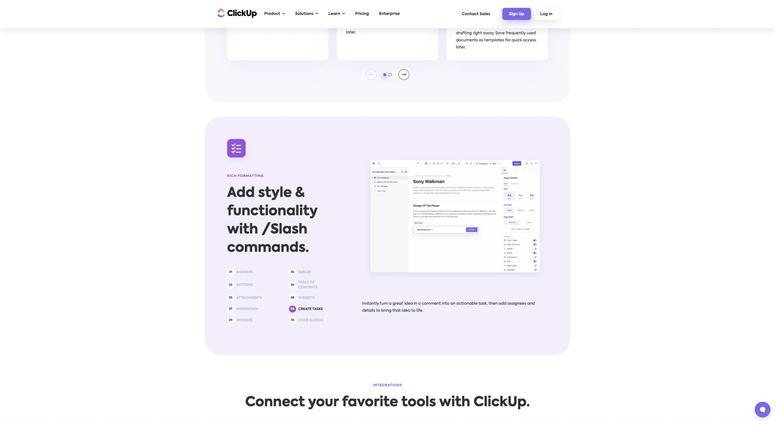 Task type: describe. For each thing, give the bounding box(es) containing it.
code
[[298, 319, 308, 322]]

one
[[266, 16, 274, 20]]

product button
[[261, 8, 288, 20]]

0 vertical spatial later.
[[346, 30, 356, 34]]

details
[[362, 309, 375, 313]]

0 vertical spatial frequently
[[396, 16, 416, 20]]

learn button
[[326, 8, 348, 20]]

learn
[[328, 12, 340, 16]]

quick inside 'link'
[[512, 38, 522, 42]]

pricing
[[355, 12, 369, 16]]

clickup.
[[474, 396, 530, 410]]

away. inside 'link'
[[483, 31, 494, 35]]

of
[[310, 281, 315, 284]]

a inside cancel out the noise and concentrate your writing on one line, sentence, or paragraph at a time.
[[264, 23, 266, 27]]

and inside instantly turn a great idea in a comment into an actionable task, then add assignees and details to bring that idea to life.
[[527, 302, 535, 306]]

to inside 'link'
[[511, 24, 516, 28]]

to left life.
[[411, 309, 415, 313]]

0 horizontal spatial easily access doc templates to start drafting right away. save frequently used documents as templates for quick access later.
[[346, 9, 427, 34]]

tables
[[298, 271, 311, 274]]

sign up button
[[502, 8, 531, 20]]

cancel
[[236, 9, 250, 13]]

attachments
[[236, 296, 262, 300]]

0 horizontal spatial used
[[417, 16, 426, 20]]

08 create-tasks image
[[362, 155, 548, 283]]

writing
[[246, 16, 259, 20]]

solutions button
[[292, 8, 321, 20]]

tools
[[401, 396, 436, 410]]

out
[[251, 9, 258, 13]]

into
[[442, 302, 449, 306]]

add
[[227, 187, 255, 200]]

1 vertical spatial your
[[308, 396, 339, 410]]

connect
[[245, 396, 305, 410]]

0 vertical spatial start
[[407, 9, 416, 13]]

connect your favorite tools with clickup.
[[245, 396, 530, 410]]

to left bring
[[376, 309, 380, 313]]

sign
[[509, 12, 518, 16]]

add style & functionality with /slash commands.
[[227, 187, 318, 255]]

table
[[298, 281, 309, 284]]

task,
[[479, 302, 488, 306]]

0 vertical spatial for
[[395, 23, 401, 27]]

and inside cancel out the noise and concentrate your writing on one line, sentence, or paragraph at a time.
[[277, 9, 285, 13]]

bring
[[381, 309, 391, 313]]

0 vertical spatial idea
[[404, 302, 413, 306]]

line,
[[275, 16, 282, 20]]

&
[[295, 187, 305, 200]]

markdown
[[236, 308, 258, 311]]

drafting inside 'link'
[[456, 31, 472, 35]]

sentence,
[[283, 16, 302, 20]]

enterprise
[[379, 12, 400, 16]]

0 horizontal spatial right
[[363, 16, 372, 20]]

great
[[393, 302, 403, 306]]

blocks
[[309, 319, 323, 322]]

easily inside easily access doc templates to start drafting right away. save frequently used documents as templates for quick access later. 'link'
[[456, 24, 467, 28]]

doc inside 'link'
[[482, 24, 490, 28]]

with for functionality
[[227, 223, 258, 237]]

code blocks
[[298, 319, 323, 322]]

/slash
[[261, 223, 307, 237]]

comment
[[422, 302, 441, 306]]

at
[[258, 23, 263, 27]]

in inside instantly turn a great idea in a comment into an actionable task, then add assignees and details to bring that idea to life.
[[414, 302, 417, 306]]

dividers
[[236, 319, 253, 322]]

pricing link
[[352, 8, 372, 20]]

focus mode image
[[402, 74, 406, 76]]

easily access doc templates to start drafting right away. save frequently used documents as templates for quick access later. inside easily access doc templates to start drafting right away. save frequently used documents as templates for quick access later. 'link'
[[456, 24, 536, 49]]

your inside cancel out the noise and concentrate your writing on one line, sentence, or paragraph at a time.
[[236, 16, 245, 20]]

tasks
[[312, 308, 323, 311]]

1 vertical spatial idea
[[402, 309, 410, 313]]

time.
[[267, 23, 277, 27]]

2 horizontal spatial a
[[418, 302, 421, 306]]

create tasks
[[298, 308, 323, 311]]

that
[[392, 309, 401, 313]]



Task type: vqa. For each thing, say whether or not it's contained in the screenshot.
"SPRINTS" BUTTON
no



Task type: locate. For each thing, give the bounding box(es) containing it.
card navigation navigation
[[383, 73, 392, 76]]

later. inside 'link'
[[456, 45, 466, 49]]

0 horizontal spatial quick
[[402, 23, 412, 27]]

1 vertical spatial later.
[[456, 45, 466, 49]]

start right enterprise
[[407, 9, 416, 13]]

1 vertical spatial documents
[[456, 38, 478, 42]]

for inside 'link'
[[505, 38, 511, 42]]

in up life.
[[414, 302, 417, 306]]

a
[[264, 23, 266, 27], [389, 302, 392, 306], [418, 302, 421, 306]]

1 horizontal spatial a
[[389, 302, 392, 306]]

0 horizontal spatial with
[[227, 223, 258, 237]]

for down enterprise link on the top of the page
[[395, 23, 401, 27]]

1 horizontal spatial for
[[505, 38, 511, 42]]

start down the up
[[517, 24, 526, 28]]

1 horizontal spatial easily
[[456, 24, 467, 28]]

with for tools
[[439, 396, 470, 410]]

0 horizontal spatial your
[[236, 16, 245, 20]]

1 horizontal spatial easily access doc templates to start drafting right away. save frequently used documents as templates for quick access later.
[[456, 24, 536, 49]]

solutions
[[295, 12, 314, 16]]

buttons
[[236, 283, 253, 287]]

add
[[499, 302, 506, 306]]

documents down pricing link
[[346, 23, 368, 27]]

as down sales
[[479, 38, 483, 42]]

0 vertical spatial right
[[363, 16, 372, 20]]

0 vertical spatial in
[[549, 12, 552, 16]]

formatting
[[238, 175, 264, 178]]

a right turn in the bottom of the page
[[389, 302, 392, 306]]

frequently inside 'link'
[[506, 31, 526, 35]]

frequently
[[396, 16, 416, 20], [506, 31, 526, 35]]

functionality
[[227, 205, 318, 218]]

contents
[[298, 286, 317, 289]]

1 horizontal spatial later.
[[456, 45, 466, 49]]

quick down enterprise link on the top of the page
[[402, 23, 412, 27]]

instantly turn a great idea in a comment into an actionable task, then add assignees and details to bring that idea to life.
[[362, 302, 535, 313]]

quick
[[402, 23, 412, 27], [512, 38, 522, 42]]

templates
[[381, 9, 401, 13], [374, 23, 394, 27], [491, 24, 510, 28], [484, 38, 504, 42]]

0 horizontal spatial in
[[414, 302, 417, 306]]

0 vertical spatial and
[[277, 9, 285, 13]]

favorite
[[342, 396, 398, 410]]

sign up
[[509, 12, 524, 16]]

right down pricing
[[363, 16, 372, 20]]

1 vertical spatial in
[[414, 302, 417, 306]]

as inside 'link'
[[479, 38, 483, 42]]

0 horizontal spatial a
[[264, 23, 266, 27]]

instantly
[[362, 302, 379, 306]]

1 vertical spatial drafting
[[456, 31, 472, 35]]

1 horizontal spatial with
[[439, 396, 470, 410]]

0 vertical spatial doc
[[372, 9, 380, 13]]

and right assignees
[[527, 302, 535, 306]]

used
[[417, 16, 426, 20], [527, 31, 536, 35]]

0 horizontal spatial easily
[[346, 9, 357, 13]]

0 horizontal spatial save
[[386, 16, 395, 20]]

1 vertical spatial used
[[527, 31, 536, 35]]

0 vertical spatial as
[[369, 23, 374, 27]]

1 horizontal spatial as
[[479, 38, 483, 42]]

your
[[236, 16, 245, 20], [308, 396, 339, 410]]

1 horizontal spatial frequently
[[506, 31, 526, 35]]

commands.
[[227, 242, 309, 255]]

idea
[[404, 302, 413, 306], [402, 309, 410, 313]]

1 horizontal spatial start
[[517, 24, 526, 28]]

1 horizontal spatial your
[[308, 396, 339, 410]]

documents inside 'link'
[[456, 38, 478, 42]]

1 vertical spatial away.
[[483, 31, 494, 35]]

log in
[[540, 12, 552, 16]]

easily down contact
[[456, 24, 467, 28]]

0 vertical spatial used
[[417, 16, 426, 20]]

for down sign
[[505, 38, 511, 42]]

1 vertical spatial for
[[505, 38, 511, 42]]

then
[[489, 302, 498, 306]]

1 horizontal spatial used
[[527, 31, 536, 35]]

save down sign up button
[[495, 31, 505, 35]]

0 vertical spatial quick
[[402, 23, 412, 27]]

doc
[[372, 9, 380, 13], [482, 24, 490, 28]]

enterprise link
[[376, 8, 403, 20]]

clickup image
[[216, 7, 257, 18]]

0 horizontal spatial doc
[[372, 9, 380, 13]]

easily right learn
[[346, 9, 357, 13]]

a right at
[[264, 23, 266, 27]]

and
[[277, 9, 285, 13], [527, 302, 535, 306]]

0 horizontal spatial frequently
[[396, 16, 416, 20]]

or
[[303, 16, 307, 20]]

1 vertical spatial easily
[[456, 24, 467, 28]]

1 horizontal spatial quick
[[512, 38, 522, 42]]

1 vertical spatial frequently
[[506, 31, 526, 35]]

noise
[[266, 9, 276, 13]]

on
[[260, 16, 265, 20]]

to
[[402, 9, 406, 13], [511, 24, 516, 28], [376, 309, 380, 313], [411, 309, 415, 313]]

to right enterprise
[[402, 9, 406, 13]]

a up life.
[[418, 302, 421, 306]]

0 horizontal spatial away.
[[373, 16, 385, 20]]

rich
[[227, 175, 237, 178]]

up
[[519, 12, 524, 16]]

away. down sales
[[483, 31, 494, 35]]

table of contents
[[298, 281, 317, 289]]

product
[[264, 12, 280, 16]]

paragraph
[[236, 23, 257, 27]]

turn
[[380, 302, 388, 306]]

right down 'contact sales'
[[473, 31, 482, 35]]

access
[[358, 9, 371, 13], [413, 23, 427, 27], [468, 24, 481, 28], [523, 38, 536, 42]]

documents down contact
[[456, 38, 478, 42]]

used inside easily access doc templates to start drafting right away. save frequently used documents as templates for quick access later. 'link'
[[527, 31, 536, 35]]

frequently down enterprise
[[396, 16, 416, 20]]

1 vertical spatial as
[[479, 38, 483, 42]]

life.
[[416, 309, 423, 313]]

1 vertical spatial with
[[439, 396, 470, 410]]

contact
[[462, 12, 479, 16]]

create
[[298, 308, 312, 311]]

1 horizontal spatial in
[[549, 12, 552, 16]]

1 horizontal spatial and
[[527, 302, 535, 306]]

save inside 'link'
[[495, 31, 505, 35]]

style
[[258, 187, 292, 200]]

start inside 'link'
[[517, 24, 526, 28]]

in right log
[[549, 12, 552, 16]]

save
[[386, 16, 395, 20], [495, 31, 505, 35]]

right inside 'link'
[[473, 31, 482, 35]]

as
[[369, 23, 374, 27], [479, 38, 483, 42]]

documents
[[346, 23, 368, 27], [456, 38, 478, 42]]

1 vertical spatial and
[[527, 302, 535, 306]]

drafting
[[346, 16, 362, 20], [456, 31, 472, 35]]

0 vertical spatial drafting
[[346, 16, 362, 20]]

banners
[[236, 271, 253, 274]]

0 horizontal spatial as
[[369, 23, 374, 27]]

idea right that
[[402, 309, 410, 313]]

contact sales button
[[459, 9, 493, 19]]

doc down sales
[[482, 24, 490, 28]]

0 horizontal spatial for
[[395, 23, 401, 27]]

for
[[395, 23, 401, 27], [505, 38, 511, 42]]

drafting down pricing
[[346, 16, 362, 20]]

cancel out the noise and concentrate your writing on one line, sentence, or paragraph at a time. link
[[227, 0, 328, 60]]

1 vertical spatial doc
[[482, 24, 490, 28]]

in
[[549, 12, 552, 16], [414, 302, 417, 306]]

1 horizontal spatial drafting
[[456, 31, 472, 35]]

away.
[[373, 16, 385, 20], [483, 31, 494, 35]]

easily access doc templates to start drafting right away. save frequently used documents as templates for quick access later. link
[[447, 0, 548, 60]]

concentrate
[[286, 9, 310, 13]]

rich formatting
[[227, 175, 264, 178]]

later.
[[346, 30, 356, 34], [456, 45, 466, 49]]

to down sign
[[511, 24, 516, 28]]

1 vertical spatial start
[[517, 24, 526, 28]]

start
[[407, 9, 416, 13], [517, 24, 526, 28]]

log in link
[[533, 8, 559, 20]]

drafting down contact
[[456, 31, 472, 35]]

as down pricing link
[[369, 23, 374, 27]]

log
[[540, 12, 548, 16]]

quick down sign up
[[512, 38, 522, 42]]

0 horizontal spatial later.
[[346, 30, 356, 34]]

0 vertical spatial your
[[236, 16, 245, 20]]

with
[[227, 223, 258, 237], [439, 396, 470, 410]]

frequently down sign up
[[506, 31, 526, 35]]

save down enterprise
[[386, 16, 395, 20]]

assignees
[[507, 302, 526, 306]]

cancel out the noise and concentrate your writing on one line, sentence, or paragraph at a time.
[[236, 9, 310, 27]]

0 vertical spatial save
[[386, 16, 395, 20]]

contact sales
[[462, 12, 490, 16]]

0 vertical spatial documents
[[346, 23, 368, 27]]

1 vertical spatial quick
[[512, 38, 522, 42]]

and up the line, at the left
[[277, 9, 285, 13]]

idea right "great"
[[404, 302, 413, 306]]

actionable
[[456, 302, 478, 306]]

0 vertical spatial away.
[[373, 16, 385, 20]]

integrations
[[373, 384, 402, 387]]

away. down enterprise
[[373, 16, 385, 20]]

0 vertical spatial with
[[227, 223, 258, 237]]

1 horizontal spatial doc
[[482, 24, 490, 28]]

0 horizontal spatial start
[[407, 9, 416, 13]]

right
[[363, 16, 372, 20], [473, 31, 482, 35]]

with inside add style & functionality with /slash commands.
[[227, 223, 258, 237]]

sales
[[480, 12, 490, 16]]

1 vertical spatial save
[[495, 31, 505, 35]]

1 horizontal spatial documents
[[456, 38, 478, 42]]

1 horizontal spatial away.
[[483, 31, 494, 35]]

doc right pricing
[[372, 9, 380, 13]]

1 horizontal spatial right
[[473, 31, 482, 35]]

widgets
[[298, 296, 314, 300]]

the
[[259, 9, 265, 13]]

0 vertical spatial easily
[[346, 9, 357, 13]]

1 vertical spatial right
[[473, 31, 482, 35]]

0 horizontal spatial documents
[[346, 23, 368, 27]]

0 horizontal spatial and
[[277, 9, 285, 13]]

1 horizontal spatial save
[[495, 31, 505, 35]]

an
[[450, 302, 455, 306]]

0 horizontal spatial drafting
[[346, 16, 362, 20]]



